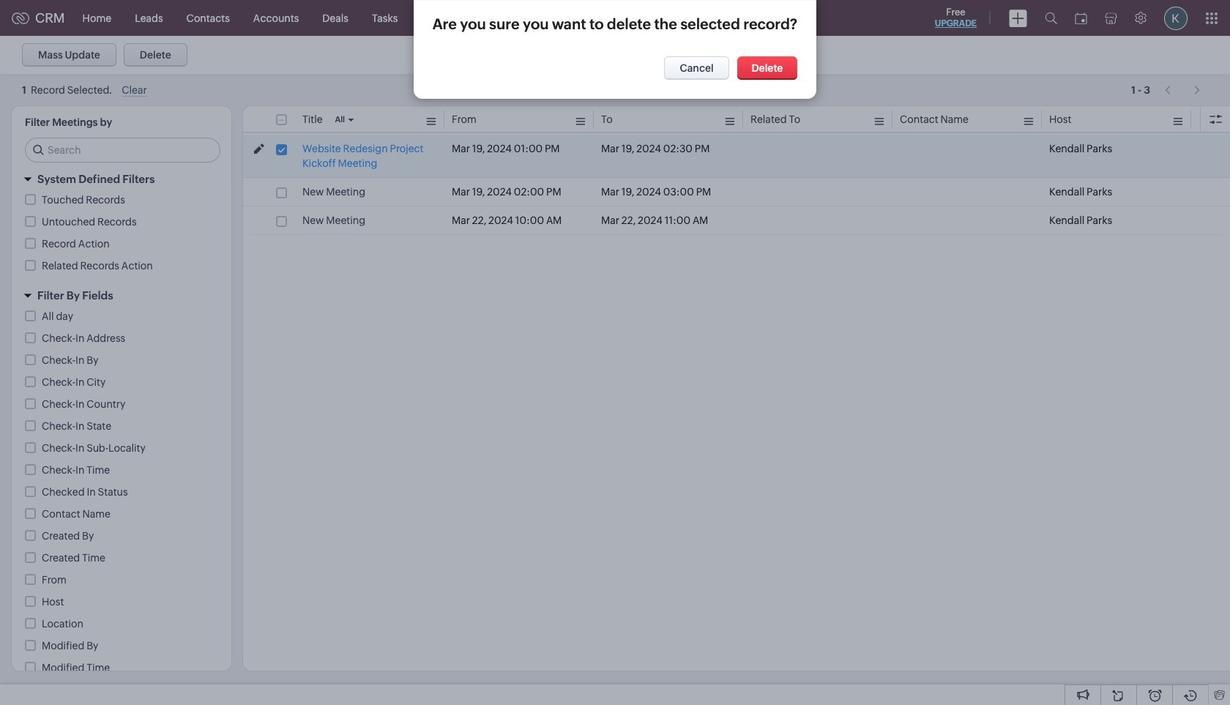Task type: vqa. For each thing, say whether or not it's contained in the screenshot.
1st navigation from the top of the page
yes



Task type: describe. For each thing, give the bounding box(es) containing it.
Search text field
[[26, 138, 220, 162]]

1 navigation from the top
[[1158, 79, 1208, 100]]

2 navigation from the top
[[1158, 80, 1208, 101]]



Task type: locate. For each thing, give the bounding box(es) containing it.
navigation
[[1158, 79, 1208, 100], [1158, 80, 1208, 101]]

logo image
[[12, 12, 29, 24]]

row group
[[243, 135, 1230, 235]]



